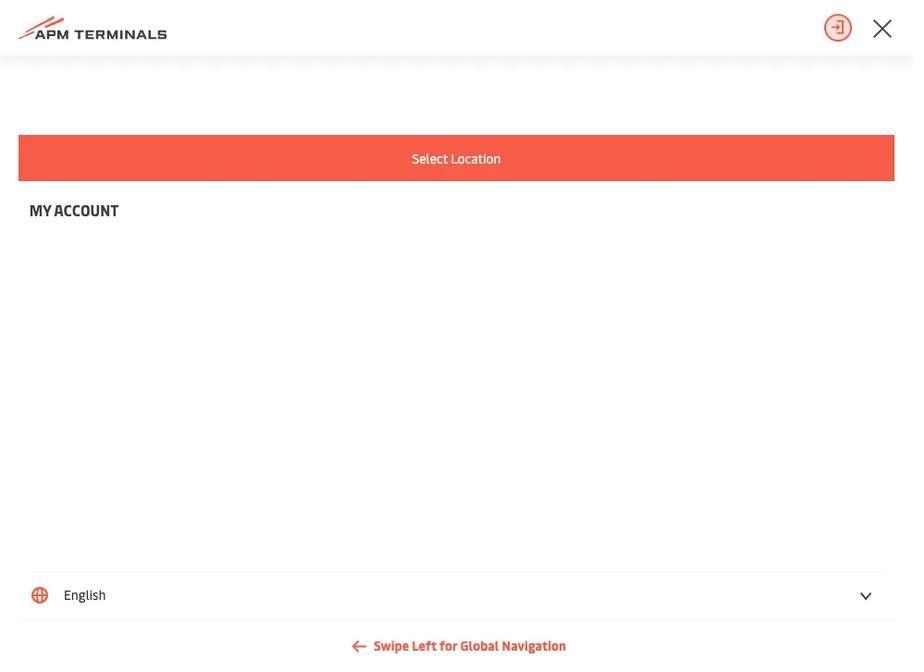 Task type: vqa. For each thing, say whether or not it's contained in the screenshot.
middle break
no



Task type: locate. For each thing, give the bounding box(es) containing it.
&
[[208, 612, 220, 636]]

alerts
[[159, 612, 204, 636]]

alerts & notifications
[[142, 612, 237, 659]]

company details
[[330, 612, 400, 659]]

my
[[29, 199, 51, 220]]

select location button
[[19, 135, 895, 181]]

details
[[340, 636, 391, 659]]

company
[[330, 612, 400, 636]]

account
[[54, 199, 119, 220]]

global
[[460, 637, 499, 655]]

profile
[[268, 87, 423, 160]]

tab list
[[67, 594, 620, 672]]



Task type: describe. For each thing, give the bounding box(es) containing it.
your
[[30, 87, 135, 160]]

for
[[440, 637, 457, 655]]

location
[[451, 149, 501, 167]]

my account link
[[0, 198, 148, 222]]

company details button
[[251, 594, 420, 672]]

select location
[[412, 149, 501, 167]]

your user profile
[[30, 87, 423, 160]]

newsletters
[[509, 624, 599, 647]]

select
[[412, 149, 448, 167]]

user
[[149, 87, 254, 160]]

alerts & notifications button
[[67, 594, 237, 672]]

swipe left for global navigation
[[374, 637, 566, 655]]

notifications
[[142, 636, 237, 659]]

tab list containing alerts & notifications
[[67, 594, 620, 672]]

swipe
[[374, 637, 409, 655]]

navigation
[[502, 637, 566, 655]]

left
[[412, 637, 437, 655]]

newsletters button
[[435, 594, 605, 672]]

my account
[[29, 199, 119, 220]]



